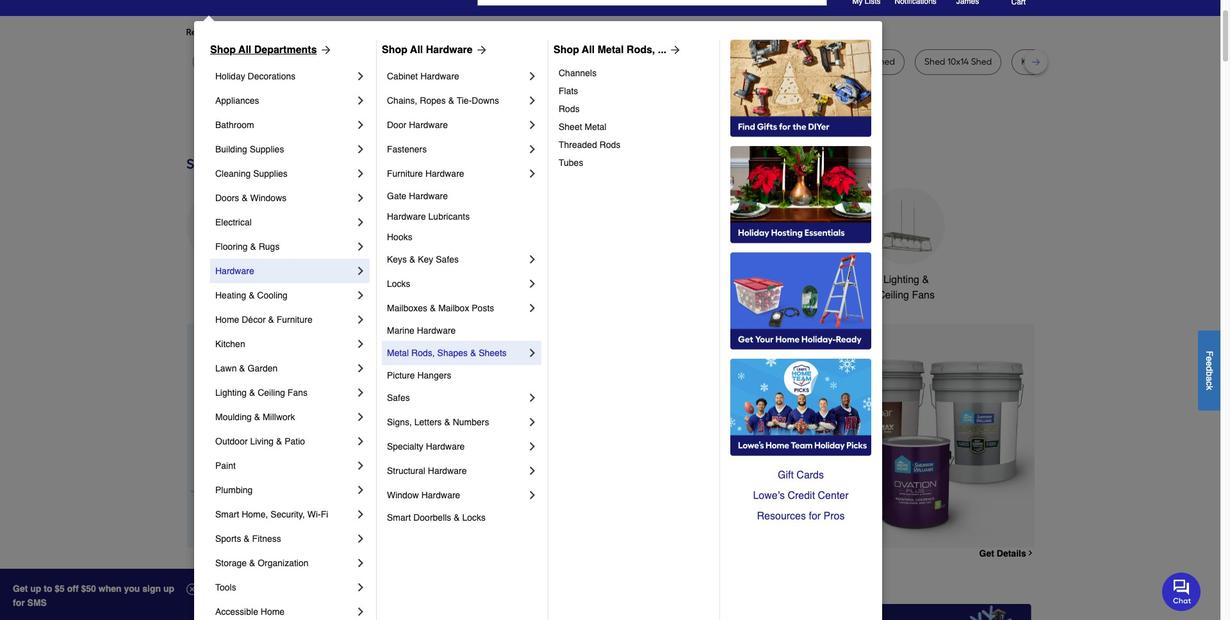 Task type: describe. For each thing, give the bounding box(es) containing it.
shop all departments
[[210, 44, 317, 56]]

more suggestions for you link
[[328, 26, 442, 39]]

chains,
[[387, 95, 417, 106]]

locks inside locks link
[[387, 279, 410, 289]]

outdoor living & patio link
[[215, 429, 354, 454]]

10x14
[[947, 56, 969, 67]]

hardie board
[[670, 56, 724, 67]]

hooks link
[[387, 227, 539, 247]]

chevron right image for chains, ropes & tie-downs
[[526, 94, 539, 107]]

keys & key safes link
[[387, 247, 526, 272]]

scroll to item #3 image
[[720, 525, 751, 530]]

chevron right image for accessible home
[[354, 605, 367, 618]]

chevron right image for fasteners
[[526, 143, 539, 156]]

keys
[[387, 254, 407, 265]]

window hardware
[[387, 490, 460, 500]]

arrow left image
[[424, 436, 437, 448]]

shop for shop all metal rods, ...
[[554, 44, 579, 56]]

heating
[[215, 290, 246, 300]]

hardware link
[[215, 259, 354, 283]]

smart doorbells & locks link
[[387, 507, 539, 528]]

off
[[67, 584, 79, 594]]

furniture inside home décor & furniture 'link'
[[277, 315, 312, 325]]

hardware for specialty hardware
[[426, 441, 465, 452]]

shop all departments link
[[210, 42, 332, 58]]

shop all hardware
[[382, 44, 473, 56]]

arrow right image for shop all departments
[[317, 44, 332, 56]]

decorations for christmas
[[392, 290, 447, 301]]

chevron right image for window hardware
[[526, 489, 539, 502]]

center
[[818, 490, 849, 502]]

get your home holiday-ready. image
[[730, 252, 871, 350]]

faucets
[[517, 274, 553, 286]]

you for recommended searches for you
[[303, 27, 318, 38]]

25 days of deals. don't miss deals every day. same-day delivery on in-stock orders placed by 2 p m. image
[[186, 323, 393, 548]]

fans inside lighting & ceiling fans
[[912, 290, 935, 301]]

chains, ropes & tie-downs link
[[387, 88, 526, 113]]

1 e from the top
[[1204, 356, 1215, 361]]

doorbells
[[413, 513, 451, 523]]

chevron right image for electrical
[[354, 216, 367, 229]]

all for hardware
[[410, 44, 423, 56]]

fasteners link
[[387, 137, 526, 161]]

chevron right image for storage & organization
[[354, 557, 367, 570]]

chevron right image inside get details link
[[1026, 549, 1034, 557]]

door hardware
[[387, 120, 448, 130]]

chevron right image for appliances
[[354, 94, 367, 107]]

free same-day delivery when you order 1 gallon or more of paint by 2 p m. image
[[414, 323, 1034, 548]]

find gifts for the diyer. image
[[730, 40, 871, 137]]

mailboxes & mailbox posts
[[387, 303, 494, 313]]

when
[[99, 584, 121, 594]]

more for more suggestions for you
[[328, 27, 349, 38]]

gift
[[778, 470, 794, 481]]

$50
[[81, 584, 96, 594]]

ropes
[[420, 95, 446, 106]]

shop all hardware link
[[382, 42, 488, 58]]

heating & cooling
[[215, 290, 288, 300]]

get for get up to $5 off $50 when you sign up for sms
[[13, 584, 28, 594]]

fitness
[[252, 534, 281, 544]]

d
[[1204, 366, 1215, 371]]

key
[[418, 254, 433, 265]]

b
[[1204, 371, 1215, 376]]

1 vertical spatial metal
[[585, 122, 607, 132]]

shop for shop all departments
[[210, 44, 236, 56]]

chevron right image for signs, letters & numbers
[[526, 416, 539, 429]]

shop all metal rods, ...
[[554, 44, 666, 56]]

chevron right image for outdoor living & patio
[[354, 435, 367, 448]]

specialty hardware link
[[387, 434, 526, 459]]

locks link
[[387, 272, 526, 296]]

holiday decorations
[[215, 71, 296, 81]]

hardware for gate hardware
[[409, 191, 448, 201]]

chevron right image for furniture hardware
[[526, 167, 539, 180]]

chevron right image for tools
[[354, 581, 367, 594]]

for left pros
[[809, 511, 821, 522]]

storage
[[813, 56, 845, 67]]

hardware lubricants
[[387, 211, 470, 222]]

cleaning
[[215, 168, 251, 179]]

cabinet
[[387, 71, 418, 81]]

toilet
[[555, 56, 576, 67]]

tools inside button
[[310, 274, 334, 286]]

shop 25 days of deals by category image
[[186, 153, 1034, 175]]

0 horizontal spatial lighting
[[215, 388, 247, 398]]

furniture inside furniture hardware link
[[387, 168, 423, 179]]

0 horizontal spatial tools
[[215, 582, 236, 593]]

for up departments
[[289, 27, 301, 38]]

1 horizontal spatial rods
[[600, 140, 620, 150]]

& inside lighting & ceiling fans
[[922, 274, 929, 286]]

appliances button
[[186, 188, 263, 288]]

gift cards
[[778, 470, 824, 481]]

0 vertical spatial appliances
[[215, 95, 259, 106]]

security,
[[271, 509, 305, 520]]

recommended searches for you heading
[[186, 26, 1034, 39]]

cabinet hardware
[[387, 71, 459, 81]]

signs, letters & numbers link
[[387, 410, 526, 434]]

chevron right image for heating & cooling
[[354, 289, 367, 302]]

chevron right image for holiday decorations
[[354, 70, 367, 83]]

up to 25 percent off select small appliances. image
[[477, 604, 744, 620]]

wi-
[[307, 509, 321, 520]]

kobalt
[[1021, 56, 1048, 67]]

smart for smart home, security, wi-fi
[[215, 509, 239, 520]]

0 vertical spatial rods,
[[627, 44, 655, 56]]

window
[[387, 490, 419, 500]]

smart for smart home
[[780, 274, 807, 286]]

safes inside "link"
[[387, 393, 410, 403]]

lawn & garden
[[215, 363, 278, 373]]

signs, letters & numbers
[[387, 417, 489, 427]]

downs
[[472, 95, 499, 106]]

resources
[[757, 511, 806, 522]]

mailboxes
[[387, 303, 427, 313]]

supplies for building supplies
[[250, 144, 284, 154]]

& inside 'link'
[[268, 315, 274, 325]]

to
[[44, 584, 52, 594]]

chevron right image for building supplies
[[354, 143, 367, 156]]

board
[[699, 56, 724, 67]]

4 shed from the left
[[971, 56, 992, 67]]

get up to $5 off $50 when you sign up for sms
[[13, 584, 174, 608]]

numbers
[[453, 417, 489, 427]]

christmas decorations
[[392, 274, 447, 301]]

home inside home décor & furniture 'link'
[[215, 315, 239, 325]]

chevron right image for sports & fitness
[[354, 532, 367, 545]]

keys & key safes
[[387, 254, 459, 265]]

windows
[[250, 193, 287, 203]]

hardware up cabinet hardware link
[[426, 44, 473, 56]]

lighting & ceiling fans link
[[215, 381, 354, 405]]

more suggestions for you
[[328, 27, 432, 38]]

accessible
[[215, 607, 258, 617]]

shapes
[[437, 348, 468, 358]]

lowe's credit center link
[[730, 486, 871, 506]]

hardware for furniture hardware
[[425, 168, 464, 179]]

cabinet hardware link
[[387, 64, 526, 88]]

more for more great deals
[[186, 571, 229, 591]]

up to 35 percent off select grills and accessories. image
[[764, 604, 1032, 620]]

flooring
[[215, 242, 248, 252]]

for up shop all hardware
[[403, 27, 415, 38]]

decorations for holiday
[[248, 71, 296, 81]]

outdoor
[[215, 436, 248, 447]]

recommended
[[186, 27, 248, 38]]

accessible home link
[[215, 600, 354, 620]]

shop all metal rods, ... link
[[554, 42, 682, 58]]

Search Query text field
[[478, 0, 769, 5]]

& inside "link"
[[244, 534, 250, 544]]

structural hardware
[[387, 466, 467, 476]]

locks inside smart doorbells & locks link
[[462, 513, 486, 523]]

smart home, security, wi-fi
[[215, 509, 328, 520]]

hardie
[[670, 56, 697, 67]]

0 horizontal spatial rods,
[[411, 348, 435, 358]]

tubes
[[559, 158, 583, 168]]

chevron right image for plumbing
[[354, 484, 367, 497]]

moulding & millwork
[[215, 412, 295, 422]]

christmas decorations button
[[381, 188, 458, 303]]

doors
[[215, 193, 239, 203]]

chevron right image for structural hardware
[[526, 464, 539, 477]]

sports & fitness
[[215, 534, 281, 544]]

shed outdoor storage
[[753, 56, 845, 67]]

living
[[250, 436, 274, 447]]

sports & fitness link
[[215, 527, 354, 551]]



Task type: locate. For each thing, give the bounding box(es) containing it.
chevron right image for lawn & garden
[[354, 362, 367, 375]]

resources for pros
[[757, 511, 845, 522]]

0 horizontal spatial up
[[30, 584, 41, 594]]

window hardware link
[[387, 483, 526, 507]]

chevron right image for door hardware
[[526, 119, 539, 131]]

2 shop from the left
[[382, 44, 407, 56]]

1 vertical spatial decorations
[[392, 290, 447, 301]]

shed left the outdoor
[[753, 56, 774, 67]]

1 vertical spatial lighting
[[215, 388, 247, 398]]

lighting & ceiling fans inside button
[[878, 274, 935, 301]]

0 horizontal spatial safes
[[387, 393, 410, 403]]

1 horizontal spatial safes
[[436, 254, 459, 265]]

chevron right image for bathroom
[[354, 119, 367, 131]]

locks
[[387, 279, 410, 289], [462, 513, 486, 523]]

1 vertical spatial get
[[13, 584, 28, 594]]

1 horizontal spatial up
[[163, 584, 174, 594]]

chevron right image for moulding & millwork
[[354, 411, 367, 423]]

chevron right image for smart home, security, wi-fi
[[354, 508, 367, 521]]

structural hardware link
[[387, 459, 526, 483]]

metal up threaded rods on the top of the page
[[585, 122, 607, 132]]

0 vertical spatial furniture
[[387, 168, 423, 179]]

building supplies
[[215, 144, 284, 154]]

0 vertical spatial more
[[328, 27, 349, 38]]

shed left the 10x14
[[924, 56, 945, 67]]

1 vertical spatial ceiling
[[258, 388, 285, 398]]

sheet
[[559, 122, 582, 132]]

1 vertical spatial locks
[[462, 513, 486, 523]]

chevron right image for kitchen
[[354, 338, 367, 350]]

3 shed from the left
[[924, 56, 945, 67]]

hardware down mailboxes & mailbox posts
[[417, 325, 456, 336]]

shed right the 10x14
[[971, 56, 992, 67]]

rods up shop 25 days of deals by category image on the top
[[600, 140, 620, 150]]

shop down recommended
[[210, 44, 236, 56]]

chevron right image
[[354, 216, 367, 229], [354, 240, 367, 253], [354, 289, 367, 302], [526, 302, 539, 315], [354, 313, 367, 326], [526, 391, 539, 404], [354, 411, 367, 423], [526, 440, 539, 453], [354, 459, 367, 472], [354, 484, 367, 497], [354, 532, 367, 545], [1026, 549, 1034, 557], [354, 557, 367, 570], [354, 581, 367, 594]]

2 e from the top
[[1204, 361, 1215, 366]]

for inside the get up to $5 off $50 when you sign up for sms
[[13, 598, 25, 608]]

rods, left ...
[[627, 44, 655, 56]]

supplies up windows
[[253, 168, 288, 179]]

arrow right image up cabinet hardware link
[[473, 44, 488, 56]]

hardware up chains, ropes & tie-downs at the left top
[[420, 71, 459, 81]]

1 vertical spatial safes
[[387, 393, 410, 403]]

1 horizontal spatial bathroom
[[689, 274, 734, 286]]

shed right storage at the top right
[[874, 56, 895, 67]]

shop
[[210, 44, 236, 56], [382, 44, 407, 56], [554, 44, 579, 56]]

1 horizontal spatial home
[[261, 607, 285, 617]]

1 horizontal spatial arrow right image
[[1011, 436, 1023, 448]]

0 vertical spatial locks
[[387, 279, 410, 289]]

you up departments
[[303, 27, 318, 38]]

lighting inside lighting & ceiling fans
[[883, 274, 919, 286]]

up left to
[[30, 584, 41, 594]]

storage & organization
[[215, 558, 308, 568]]

appliances link
[[215, 88, 354, 113]]

kitchen faucets
[[480, 274, 553, 286]]

bathroom
[[215, 120, 254, 130], [689, 274, 734, 286]]

1 vertical spatial bathroom
[[689, 274, 734, 286]]

3 all from the left
[[582, 44, 595, 56]]

specialty hardware
[[387, 441, 465, 452]]

get up to 2 free select tools or batteries when you buy 1 with select purchases. image
[[189, 604, 456, 620]]

for left sms
[[13, 598, 25, 608]]

fi
[[321, 509, 328, 520]]

1 arrow right image from the left
[[317, 44, 332, 56]]

1 horizontal spatial kitchen
[[480, 274, 514, 286]]

1 vertical spatial more
[[186, 571, 229, 591]]

1 vertical spatial supplies
[[253, 168, 288, 179]]

chevron right image
[[354, 70, 367, 83], [526, 70, 539, 83], [354, 94, 367, 107], [526, 94, 539, 107], [354, 119, 367, 131], [526, 119, 539, 131], [354, 143, 367, 156], [526, 143, 539, 156], [354, 167, 367, 180], [526, 167, 539, 180], [354, 192, 367, 204], [526, 253, 539, 266], [354, 265, 367, 277], [526, 277, 539, 290], [354, 338, 367, 350], [526, 347, 539, 359], [354, 362, 367, 375], [354, 386, 367, 399], [526, 416, 539, 429], [354, 435, 367, 448], [526, 464, 539, 477], [526, 489, 539, 502], [354, 508, 367, 521], [354, 605, 367, 618]]

all for metal
[[582, 44, 595, 56]]

c
[[1204, 381, 1215, 386]]

supplies up cleaning supplies
[[250, 144, 284, 154]]

shop up toilet
[[554, 44, 579, 56]]

building
[[215, 144, 247, 154]]

1 shop from the left
[[210, 44, 236, 56]]

1 horizontal spatial rods,
[[627, 44, 655, 56]]

tools button
[[283, 188, 360, 288]]

specialty
[[387, 441, 423, 452]]

arrow right image inside shop all departments link
[[317, 44, 332, 56]]

lowe's credit center
[[753, 490, 849, 502]]

0 vertical spatial lighting
[[883, 274, 919, 286]]

tools down flooring & rugs link
[[310, 274, 334, 286]]

chevron right image for cleaning supplies
[[354, 167, 367, 180]]

1 horizontal spatial lighting
[[883, 274, 919, 286]]

0 vertical spatial home
[[810, 274, 838, 286]]

kitchen inside kitchen link
[[215, 339, 245, 349]]

sign
[[142, 584, 161, 594]]

0 horizontal spatial furniture
[[277, 315, 312, 325]]

furniture
[[387, 168, 423, 179], [277, 315, 312, 325]]

marine hardware
[[387, 325, 456, 336]]

rods, down marine hardware
[[411, 348, 435, 358]]

get up sms
[[13, 584, 28, 594]]

2 shed from the left
[[874, 56, 895, 67]]

hooks
[[387, 232, 412, 242]]

arrow right image for shop all hardware
[[473, 44, 488, 56]]

electrical
[[215, 217, 252, 227]]

heating & cooling link
[[215, 283, 354, 308]]

fasteners
[[387, 144, 427, 154]]

arrow right image inside shop all hardware link
[[473, 44, 488, 56]]

arrow right image up holiday decorations link
[[317, 44, 332, 56]]

0 horizontal spatial bathroom
[[215, 120, 254, 130]]

get left details
[[979, 548, 994, 559]]

home,
[[242, 509, 268, 520]]

kitchen for kitchen faucets
[[480, 274, 514, 286]]

marine hardware link
[[387, 320, 539, 341]]

metal
[[598, 44, 624, 56], [585, 122, 607, 132], [387, 348, 409, 358]]

channels
[[559, 68, 597, 78]]

1 vertical spatial rods,
[[411, 348, 435, 358]]

structural
[[387, 466, 425, 476]]

more left suggestions
[[328, 27, 349, 38]]

0 vertical spatial bathroom
[[215, 120, 254, 130]]

1 all from the left
[[238, 44, 251, 56]]

chevron right image for doors & windows
[[354, 192, 367, 204]]

kitchen inside kitchen faucets button
[[480, 274, 514, 286]]

more down storage
[[186, 571, 229, 591]]

shed for shed outdoor storage
[[753, 56, 774, 67]]

1 horizontal spatial get
[[979, 548, 994, 559]]

0 vertical spatial safes
[[436, 254, 459, 265]]

tubes link
[[559, 154, 710, 172]]

0 vertical spatial rods
[[559, 104, 580, 114]]

1 vertical spatial tools
[[215, 582, 236, 593]]

chevron right image for paint
[[354, 459, 367, 472]]

0 vertical spatial kitchen
[[480, 274, 514, 286]]

chevron right image for hardware
[[354, 265, 367, 277]]

decorations down shop all departments link
[[248, 71, 296, 81]]

sheets
[[479, 348, 507, 358]]

cooling
[[257, 290, 288, 300]]

hardware for marine hardware
[[417, 325, 456, 336]]

0 horizontal spatial fans
[[288, 388, 308, 398]]

rods
[[559, 104, 580, 114], [600, 140, 620, 150]]

arrow right image inside the shop all metal rods, ... link
[[666, 44, 682, 56]]

0 vertical spatial fans
[[912, 290, 935, 301]]

sheet metal
[[559, 122, 607, 132]]

moulding
[[215, 412, 252, 422]]

suggestions
[[351, 27, 401, 38]]

1 horizontal spatial smart
[[387, 513, 411, 523]]

1 horizontal spatial arrow right image
[[473, 44, 488, 56]]

safes right 'key'
[[436, 254, 459, 265]]

hardware for window hardware
[[421, 490, 460, 500]]

a
[[1204, 376, 1215, 381]]

1 vertical spatial lighting & ceiling fans
[[215, 388, 308, 398]]

0 vertical spatial get
[[979, 548, 994, 559]]

door hardware link
[[387, 113, 526, 137]]

decorations down christmas
[[392, 290, 447, 301]]

metal down marine
[[387, 348, 409, 358]]

rods,
[[627, 44, 655, 56], [411, 348, 435, 358]]

home inside the accessible home link
[[261, 607, 285, 617]]

flooring & rugs
[[215, 242, 280, 252]]

1 vertical spatial rods
[[600, 140, 620, 150]]

hardware up the hardware lubricants
[[409, 191, 448, 201]]

rods link
[[559, 100, 710, 118]]

hardware for structural hardware
[[428, 466, 467, 476]]

more inside more suggestions for you link
[[328, 27, 349, 38]]

chains, ropes & tie-downs
[[387, 95, 499, 106]]

up right sign
[[163, 584, 174, 594]]

chevron right image for locks
[[526, 277, 539, 290]]

hangers
[[417, 370, 451, 381]]

arrow right image
[[666, 44, 682, 56], [1011, 436, 1023, 448]]

2 up from the left
[[163, 584, 174, 594]]

...
[[658, 44, 666, 56]]

1 horizontal spatial fans
[[912, 290, 935, 301]]

hardware for cabinet hardware
[[420, 71, 459, 81]]

safes down picture
[[387, 393, 410, 403]]

1 vertical spatial fans
[[288, 388, 308, 398]]

chevron right image for flooring & rugs
[[354, 240, 367, 253]]

1 vertical spatial home
[[215, 315, 239, 325]]

hardware down signs, letters & numbers
[[426, 441, 465, 452]]

hardware down fasteners link
[[425, 168, 464, 179]]

0 horizontal spatial locks
[[387, 279, 410, 289]]

None search field
[[477, 0, 827, 18]]

1 horizontal spatial shop
[[382, 44, 407, 56]]

f e e d b a c k button
[[1198, 330, 1220, 410]]

1 horizontal spatial ceiling
[[878, 290, 909, 301]]

f
[[1204, 351, 1215, 356]]

shed for shed
[[874, 56, 895, 67]]

hardware down ropes
[[409, 120, 448, 130]]

doors & windows link
[[215, 186, 354, 210]]

1 horizontal spatial tools
[[310, 274, 334, 286]]

more
[[328, 27, 349, 38], [186, 571, 229, 591]]

all up channels
[[582, 44, 595, 56]]

2 horizontal spatial home
[[810, 274, 838, 286]]

2 vertical spatial home
[[261, 607, 285, 617]]

chevron right image for mailboxes & mailbox posts
[[526, 302, 539, 315]]

chevron right image for specialty hardware
[[526, 440, 539, 453]]

furniture down heating & cooling link
[[277, 315, 312, 325]]

rods down flats
[[559, 104, 580, 114]]

0 horizontal spatial kitchen
[[215, 339, 245, 349]]

1 vertical spatial appliances
[[199, 274, 250, 286]]

scroll to item #2 image
[[689, 525, 720, 530]]

all down recommended searches for you
[[238, 44, 251, 56]]

1 horizontal spatial decorations
[[392, 290, 447, 301]]

plumbing link
[[215, 478, 354, 502]]

furniture up gate
[[387, 168, 423, 179]]

home inside smart home button
[[810, 274, 838, 286]]

hardware inside 'link'
[[387, 211, 426, 222]]

0 vertical spatial arrow right image
[[666, 44, 682, 56]]

1 horizontal spatial lighting & ceiling fans
[[878, 274, 935, 301]]

bathroom link
[[215, 113, 354, 137]]

1 you from the left
[[303, 27, 318, 38]]

building supplies link
[[215, 137, 354, 161]]

hardware down flooring
[[215, 266, 254, 276]]

1 up from the left
[[30, 584, 41, 594]]

appliances down holiday
[[215, 95, 259, 106]]

letters
[[414, 417, 442, 427]]

chevron right image for lighting & ceiling fans
[[354, 386, 367, 399]]

chevron right image for safes
[[526, 391, 539, 404]]

gate hardware link
[[387, 186, 539, 206]]

smart inside button
[[780, 274, 807, 286]]

locks down window hardware link
[[462, 513, 486, 523]]

1 vertical spatial arrow right image
[[1011, 436, 1023, 448]]

shop for shop all hardware
[[382, 44, 407, 56]]

smart home, security, wi-fi link
[[215, 502, 354, 527]]

lowe's home team holiday picks. image
[[730, 359, 871, 456]]

2 you from the left
[[417, 27, 432, 38]]

lighting
[[883, 274, 919, 286], [215, 388, 247, 398]]

furniture hardware
[[387, 168, 464, 179]]

get inside the get up to $5 off $50 when you sign up for sms
[[13, 584, 28, 594]]

1 horizontal spatial furniture
[[387, 168, 423, 179]]

2 horizontal spatial shop
[[554, 44, 579, 56]]

chat invite button image
[[1162, 572, 1201, 611]]

supplies for cleaning supplies
[[253, 168, 288, 179]]

hardware for door hardware
[[409, 120, 448, 130]]

home décor & furniture
[[215, 315, 312, 325]]

millwork
[[263, 412, 295, 422]]

ceiling inside lighting & ceiling fans
[[878, 290, 909, 301]]

arrow right image
[[317, 44, 332, 56], [473, 44, 488, 56]]

locks down keys
[[387, 279, 410, 289]]

lowe's wishes you and your family a happy hanukkah. image
[[186, 108, 1034, 140]]

1 horizontal spatial all
[[410, 44, 423, 56]]

shed for shed 10x14 shed
[[924, 56, 945, 67]]

hardware down specialty hardware link at left bottom
[[428, 466, 467, 476]]

2 vertical spatial metal
[[387, 348, 409, 358]]

shop down more suggestions for you link
[[382, 44, 407, 56]]

1 shed from the left
[[753, 56, 774, 67]]

bathroom inside bathroom link
[[215, 120, 254, 130]]

posts
[[472, 303, 494, 313]]

0 vertical spatial ceiling
[[878, 290, 909, 301]]

rugs
[[259, 242, 280, 252]]

0 horizontal spatial lighting & ceiling fans
[[215, 388, 308, 398]]

tie-
[[457, 95, 472, 106]]

e up d
[[1204, 356, 1215, 361]]

chevron right image for cabinet hardware
[[526, 70, 539, 83]]

0 horizontal spatial shop
[[210, 44, 236, 56]]

home for accessible home
[[261, 607, 285, 617]]

1 horizontal spatial you
[[417, 27, 432, 38]]

get details link
[[979, 548, 1034, 559]]

resources for pros link
[[730, 506, 871, 527]]

bathroom inside bathroom button
[[689, 274, 734, 286]]

3 shop from the left
[[554, 44, 579, 56]]

chevron right image for home décor & furniture
[[354, 313, 367, 326]]

get for get details
[[979, 548, 994, 559]]

more great deals
[[186, 571, 334, 591]]

0 horizontal spatial decorations
[[248, 71, 296, 81]]

0 vertical spatial decorations
[[248, 71, 296, 81]]

chevron right image for metal rods, shapes & sheets
[[526, 347, 539, 359]]

smart for smart doorbells & locks
[[387, 513, 411, 523]]

2 arrow right image from the left
[[473, 44, 488, 56]]

appliances inside button
[[199, 274, 250, 286]]

all for departments
[[238, 44, 251, 56]]

you up shop all hardware
[[417, 27, 432, 38]]

0 horizontal spatial arrow right image
[[666, 44, 682, 56]]

flats
[[559, 86, 578, 96]]

0 horizontal spatial get
[[13, 584, 28, 594]]

1 vertical spatial furniture
[[277, 315, 312, 325]]

e up b
[[1204, 361, 1215, 366]]

appliances up "heating"
[[199, 274, 250, 286]]

0 horizontal spatial more
[[186, 571, 229, 591]]

shed 10x14 shed
[[924, 56, 992, 67]]

0 horizontal spatial you
[[303, 27, 318, 38]]

décor
[[242, 315, 266, 325]]

chevron right image for keys & key safes
[[526, 253, 539, 266]]

you for more suggestions for you
[[417, 27, 432, 38]]

decorations inside button
[[392, 290, 447, 301]]

mailbox
[[438, 303, 469, 313]]

tools down storage
[[215, 582, 236, 593]]

1 horizontal spatial more
[[328, 27, 349, 38]]

signs,
[[387, 417, 412, 427]]

2 horizontal spatial smart
[[780, 274, 807, 286]]

0 horizontal spatial smart
[[215, 509, 239, 520]]

kitchen up the posts at the left of page
[[480, 274, 514, 286]]

0 horizontal spatial rods
[[559, 104, 580, 114]]

0 vertical spatial metal
[[598, 44, 624, 56]]

home for smart home
[[810, 274, 838, 286]]

1 vertical spatial kitchen
[[215, 339, 245, 349]]

hardware up 'hooks' on the left top of page
[[387, 211, 426, 222]]

0 vertical spatial tools
[[310, 274, 334, 286]]

2 horizontal spatial all
[[582, 44, 595, 56]]

0 horizontal spatial all
[[238, 44, 251, 56]]

0 vertical spatial lighting & ceiling fans
[[878, 274, 935, 301]]

kitchen for kitchen
[[215, 339, 245, 349]]

furniture hardware link
[[387, 161, 526, 186]]

garden
[[248, 363, 278, 373]]

metal down recommended searches for you heading at top
[[598, 44, 624, 56]]

mailboxes & mailbox posts link
[[387, 296, 526, 320]]

2 all from the left
[[410, 44, 423, 56]]

holiday hosting essentials. image
[[730, 146, 871, 243]]

all up the cabinet hardware
[[410, 44, 423, 56]]

0 horizontal spatial home
[[215, 315, 239, 325]]

0 vertical spatial supplies
[[250, 144, 284, 154]]

kitchen up "lawn"
[[215, 339, 245, 349]]

hardware up smart doorbells & locks
[[421, 490, 460, 500]]

1 horizontal spatial locks
[[462, 513, 486, 523]]

storage & organization link
[[215, 551, 354, 575]]

0 horizontal spatial arrow right image
[[317, 44, 332, 56]]

0 horizontal spatial ceiling
[[258, 388, 285, 398]]



Task type: vqa. For each thing, say whether or not it's contained in the screenshot.
leftmost impact
no



